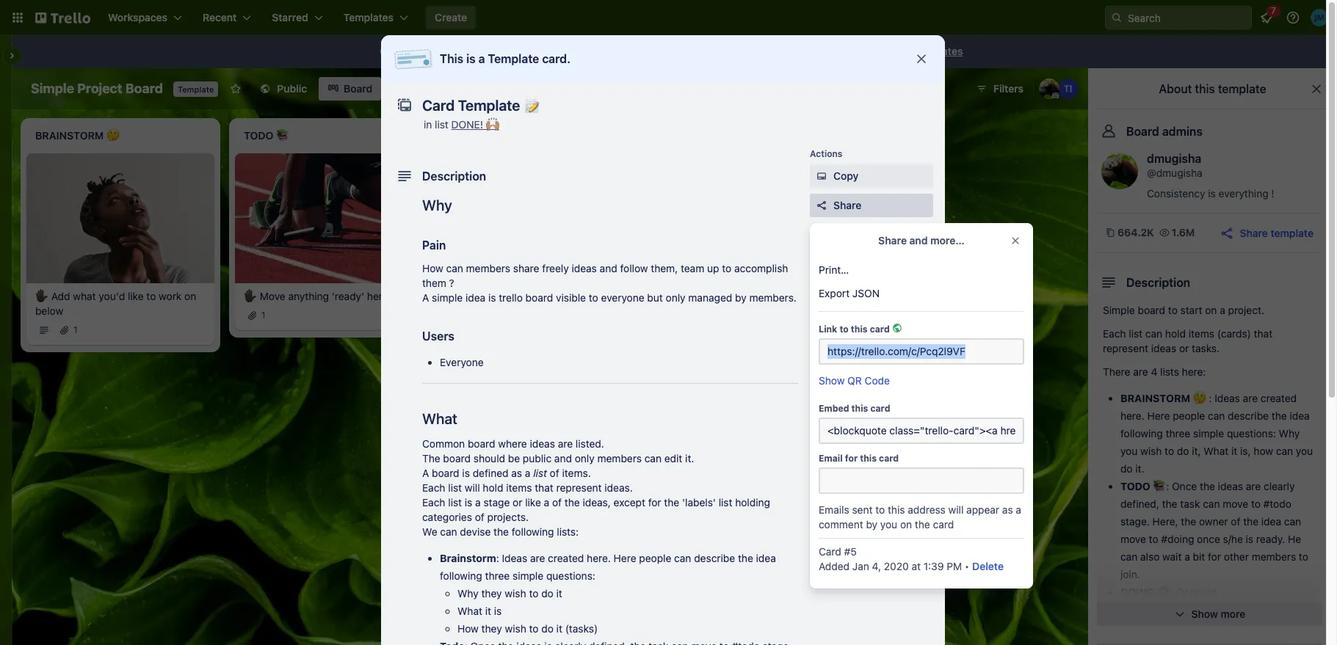 Task type: describe. For each thing, give the bounding box(es) containing it.
card down the json
[[870, 324, 890, 335]]

ideas for is
[[502, 552, 528, 565]]

public
[[277, 82, 307, 95]]

started
[[453, 305, 486, 317]]

share
[[513, 262, 540, 275]]

actually
[[573, 290, 609, 302]]

that inside common board where ideas are listed. the board should be public and only members can edit it. a board is defined as a list of items. each list will hold items that represent ideas. each list is a stage or like a of the ideas, except for the 'labels' list holding categories of projects. we can devise the following lists:
[[535, 482, 554, 494]]

lists:
[[557, 526, 579, 539]]

how inside : ideas are created here. here people can describe the idea following three simple questions: why they wish to do it what it is how they wish to do it (tasks)
[[458, 623, 479, 635]]

json
[[853, 287, 880, 300]]

customize views image
[[389, 82, 404, 96]]

4
[[1152, 366, 1158, 378]]

is inside how can members share freely ideas and follow them, team up to accomplish them ? a simple idea is trello board visible to everyone but only managed by members.
[[489, 292, 496, 304]]

only inside common board where ideas are listed. the board should be public and only members can edit it. a board is defined as a list of items. each list will hold items that represent ideas. each list is a stage or like a of the ideas, except for the 'labels' list holding categories of projects. we can devise the following lists:
[[575, 453, 595, 465]]

how can members share freely ideas and follow them, team up to accomplish them ? a simple idea is trello board visible to everyone but only managed by members.
[[422, 262, 797, 304]]

!
[[1272, 187, 1275, 200]]

comment
[[819, 519, 864, 531]]

board admins
[[1127, 125, 1203, 138]]

members inside how can members share freely ideas and follow them, team up to accomplish them ? a simple idea is trello board visible to everyone but only managed by members.
[[466, 262, 511, 275]]

a left project.
[[1220, 304, 1226, 317]]

there are 4 lists here:
[[1103, 366, 1207, 378]]

items inside the each list can hold items (cards) that represent ideas or tasks.
[[1189, 328, 1215, 340]]

following for you
[[1121, 428, 1164, 440]]

the down projects.
[[494, 526, 509, 539]]

for right email on the right of page
[[845, 453, 858, 464]]

✋🏿 move anything from doing to done here
[[661, 290, 813, 317]]

like inside common board where ideas are listed. the board should be public and only members can edit it. a board is defined as a list of items. each list will hold items that represent ideas. each list is a stage or like a of the ideas, except for the 'labels' list holding categories of projects. we can devise the following lists:
[[525, 497, 541, 509]]

print…
[[819, 264, 850, 276]]

Embed this card text field
[[819, 418, 1025, 444]]

📚
[[1154, 480, 1167, 493]]

here,
[[1153, 516, 1179, 528]]

copy.
[[650, 45, 675, 57]]

todo 📚
[[1121, 480, 1167, 493]]

0 vertical spatial template
[[468, 45, 510, 57]]

idea inside how can members share freely ideas and follow them, team up to accomplish them ? a simple idea is trello board visible to everyone but only managed by members.
[[466, 292, 486, 304]]

: ideas are created here. here people can describe the idea following three simple questions: why you wish to do it, what it is, how can you do it.
[[1121, 392, 1314, 475]]

simple for : ideas are created here. here people can describe the idea following three simple questions: why they wish to do it what it is how they wish to do it (tasks)
[[513, 570, 544, 583]]

Link to this card text field
[[819, 339, 1025, 365]]

board left start
[[1138, 304, 1166, 317]]

email
[[819, 453, 843, 464]]

but
[[648, 292, 663, 304]]

following for they
[[440, 570, 483, 583]]

common
[[422, 438, 465, 450]]

1 horizontal spatial 1
[[262, 310, 266, 321]]

once
[[1173, 480, 1198, 493]]

at
[[912, 561, 921, 573]]

it down lists:
[[557, 588, 563, 600]]

close popover image
[[1010, 235, 1022, 247]]

this for this card is a template.
[[679, 377, 696, 388]]

as inside emails sent to this address will appear as a comment by you on the card
[[1003, 504, 1014, 516]]

hold inside the each list can hold items (cards) that represent ideas or tasks.
[[1166, 328, 1186, 340]]

board for board
[[344, 82, 373, 95]]

simple for : ideas are created here. here people can describe the idea following three simple questions: why you wish to do it, what it is, how can you do it.
[[1194, 428, 1225, 440]]

1 horizontal spatial move
[[1223, 498, 1249, 511]]

board down common
[[443, 453, 471, 465]]

internet
[[598, 45, 635, 57]]

✋🏿 for ✋🏿 add what you'd like to work on below
[[35, 290, 48, 302]]

2 they from the top
[[482, 623, 502, 635]]

dmugisha @dmugisha
[[1148, 152, 1203, 179]]

also
[[1141, 551, 1160, 563]]

work
[[159, 290, 182, 302]]

: left ongoing
[[1171, 586, 1174, 599]]

the right "once"
[[1200, 480, 1216, 493]]

🤔
[[1194, 392, 1207, 405]]

like inside ✋🏿 add what you'd like to work on below
[[128, 290, 144, 302]]

filters
[[994, 82, 1024, 95]]

brainstorm 🤔
[[1121, 392, 1207, 405]]

on right anyone
[[566, 45, 577, 57]]

2 vertical spatial each
[[422, 497, 446, 509]]

or inside the each list can hold items (cards) that represent ideas or tasks.
[[1180, 342, 1190, 355]]

anything for 'ready'
[[288, 290, 329, 302]]

except
[[614, 497, 646, 509]]

of up devise
[[475, 511, 485, 524]]

represent inside the each list can hold items (cards) that represent ideas or tasks.
[[1103, 342, 1149, 355]]

4,
[[873, 561, 882, 573]]

only inside how can members share freely ideas and follow them, team up to accomplish them ? a simple idea is trello board visible to everyone but only managed by members.
[[666, 292, 686, 304]]

is inside : ideas are created here. here people can describe the idea following three simple questions: why they wish to do it what it is how they wish to do it (tasks)
[[494, 605, 502, 618]]

share for share and more…
[[879, 234, 907, 247]]

why for : ideas are created here. here people can describe the idea following three simple questions: why they wish to do it what it is how they wish to do it (tasks)
[[458, 588, 479, 600]]

0 horizontal spatial move
[[1121, 533, 1147, 546]]

to inside emails sent to this address will appear as a comment by you on the card
[[876, 504, 885, 516]]

this right about on the right top
[[1196, 82, 1216, 96]]

✋🏿 move anything 'ready' here link
[[244, 289, 414, 304]]

card down code
[[871, 403, 891, 414]]

here. for it,
[[1121, 410, 1145, 422]]

of left items.
[[550, 467, 560, 480]]

them
[[422, 277, 447, 289]]

anything for from
[[706, 290, 746, 302]]

#5
[[845, 546, 857, 558]]

are inside : ideas are created here. here people can describe the idea following three simple questions: why they wish to do it what it is how they wish to do it (tasks)
[[530, 552, 545, 565]]

devise
[[460, 526, 491, 539]]

created for wish
[[548, 552, 584, 565]]

for inside common board where ideas are listed. the board should be public and only members can edit it. a board is defined as a list of items. each list will hold items that represent ideas. each list is a stage or like a of the ideas, except for the 'labels' list holding categories of projects. we can devise the following lists:
[[649, 497, 662, 509]]

2 vertical spatial wish
[[505, 623, 527, 635]]

of up lists:
[[552, 497, 562, 509]]

wish for they
[[505, 588, 527, 600]]

a down where
[[525, 467, 531, 480]]

idea inside : once the ideas are clearly defined, the task can move to #todo stage. here, the owner of the idea can move to #doing once s/he is ready. he can also wait a bit for other members to join.
[[1262, 516, 1282, 528]]

1.6m
[[1172, 226, 1196, 239]]

card inside emails sent to this address will appear as a comment by you on the card
[[933, 519, 955, 531]]

search image
[[1112, 12, 1123, 24]]

why for : ideas are created here. here people can describe the idea following three simple questions: why you wish to do it, what it is, how can you do it.
[[1280, 428, 1301, 440]]

0 vertical spatial what
[[422, 411, 458, 428]]

simple inside how can members share freely ideas and follow them, team up to accomplish them ? a simple idea is trello board visible to everyone but only managed by members.
[[432, 292, 463, 304]]

0 vertical spatial 🙌🏽
[[486, 118, 499, 131]]

board for board admins
[[1127, 125, 1160, 138]]

are left 4
[[1134, 366, 1149, 378]]

this is a public template for anyone on the internet to copy.
[[395, 45, 675, 57]]

project.
[[1229, 304, 1265, 317]]

board down the
[[432, 467, 460, 480]]

and inside common board where ideas are listed. the board should be public and only members can edit it. a board is defined as a list of items. each list will hold items that represent ideas. each list is a stage or like a of the ideas, except for the 'labels' list holding categories of projects. we can devise the following lists:
[[555, 453, 572, 465]]

idea inside : ideas are created here. here people can describe the idea following three simple questions: why you wish to do it, what it is, how can you do it.
[[1290, 410, 1310, 422]]

link to this card
[[819, 324, 890, 335]]

this right embed
[[852, 403, 869, 414]]

'ready'
[[332, 290, 364, 302]]

once
[[1198, 533, 1221, 546]]

embed this card
[[819, 403, 891, 414]]

where
[[498, 438, 527, 450]]

664.2k
[[1118, 226, 1155, 239]]

questions: for it
[[547, 570, 596, 583]]

categories
[[422, 511, 472, 524]]

show for show qr code
[[819, 375, 845, 387]]

here:
[[1183, 366, 1207, 378]]

a left stage
[[475, 497, 481, 509]]

✋🏿 for ✋🏿 move anything that is actually started here
[[453, 290, 466, 302]]

explore
[[848, 45, 885, 57]]

can inside how can members share freely ideas and follow them, team up to accomplish them ? a simple idea is trello board visible to everyone but only managed by members.
[[446, 262, 463, 275]]

0 vertical spatial and
[[910, 234, 928, 247]]

or inside common board where ideas are listed. the board should be public and only members can edit it. a board is defined as a list of items. each list will hold items that represent ideas. each list is a stage or like a of the ideas, except for the 'labels' list holding categories of projects. we can devise the following lists:
[[513, 497, 523, 509]]

follow
[[620, 262, 648, 275]]

jeremy miller (jeremymiller198) image
[[1311, 9, 1329, 26]]

2 horizontal spatial you
[[1297, 445, 1314, 458]]

print… link
[[810, 259, 1034, 282]]

to inside : ideas are created here. here people can describe the idea following three simple questions: why you wish to do it, what it is, how can you do it.
[[1165, 445, 1175, 458]]

the
[[422, 453, 441, 465]]

: down ⚙️
[[1170, 604, 1173, 616]]

emails
[[819, 504, 850, 516]]

of inside : once the ideas are clearly defined, the task can move to #todo stage. here, the owner of the idea can move to #doing once s/he is ready. he can also wait a bit for other members to join.
[[1232, 516, 1241, 528]]

the left 'labels'
[[664, 497, 680, 509]]

2020
[[884, 561, 909, 573]]

represent inside common board where ideas are listed. the board should be public and only members can edit it. a board is defined as a list of items. each list will hold items that represent ideas. each list is a stage or like a of the ideas, except for the 'labels' list holding categories of projects. we can devise the following lists:
[[557, 482, 602, 494]]

a inside common board where ideas are listed. the board should be public and only members can edit it. a board is defined as a list of items. each list will hold items that represent ideas. each list is a stage or like a of the ideas, except for the 'labels' list holding categories of projects. we can devise the following lists:
[[422, 467, 429, 480]]

and inside how can members share freely ideas and follow them, team up to accomplish them ? a simple idea is trello board visible to everyone but only managed by members.
[[600, 262, 618, 275]]

card #5 added jan 4, 2020 at 1:39 pm • delete
[[819, 546, 1004, 573]]

by inside emails sent to this address will appear as a comment by you on the card
[[867, 519, 878, 531]]

✋🏿 move anything that is actually started here
[[453, 290, 609, 317]]

this inside emails sent to this address will appear as a comment by you on the card
[[888, 504, 905, 516]]

more for explore
[[887, 45, 912, 57]]

will inside emails sent to this address will appear as a comment by you on the card
[[949, 504, 964, 516]]

0 horizontal spatial public
[[437, 45, 465, 57]]

the up the here,
[[1163, 498, 1178, 511]]

board link
[[319, 77, 382, 101]]

simple for simple project board
[[31, 81, 74, 96]]

board up should
[[468, 438, 496, 450]]

export json
[[819, 287, 880, 300]]

what for : ideas are created here. here people can describe the idea following three simple questions: why they wish to do it what it is how they wish to do it (tasks)
[[458, 605, 483, 618]]

defined
[[473, 467, 509, 480]]

people for it,
[[1173, 410, 1206, 422]]

it down 'brainstorm'
[[485, 605, 492, 618]]

are inside common board where ideas are listed. the board should be public and only members can edit it. a board is defined as a list of items. each list will hold items that represent ideas. each list is a stage or like a of the ideas, except for the 'labels' list holding categories of projects. we can devise the following lists:
[[558, 438, 573, 450]]

everything
[[1219, 187, 1269, 200]]

card left template.
[[699, 377, 717, 388]]

tasks.
[[1192, 342, 1220, 355]]

items.
[[562, 467, 591, 480]]

dmugisha link
[[1148, 152, 1202, 165]]

ideas.
[[605, 482, 633, 494]]

export
[[819, 287, 850, 300]]

0 horizontal spatial 1
[[73, 324, 78, 335]]

freely
[[542, 262, 569, 275]]

description for board
[[1127, 276, 1191, 289]]

each list can hold items (cards) that represent ideas or tasks.
[[1103, 328, 1273, 355]]

done! inside doing ⚙️ : ongoing done! 🙌🏽 : finished
[[1121, 604, 1154, 616]]

ongoing
[[1177, 586, 1217, 599]]

it left the (tasks) at the bottom
[[557, 623, 563, 635]]

is inside : once the ideas are clearly defined, the task can move to #todo stage. here, the owner of the idea can move to #doing once s/he is ready. he can also wait a bit for other members to join.
[[1246, 533, 1254, 546]]

0 vertical spatial template
[[488, 52, 540, 65]]

hold inside common board where ideas are listed. the board should be public and only members can edit it. a board is defined as a list of items. each list will hold items that represent ideas. each list is a stage or like a of the ideas, except for the 'labels' list holding categories of projects. we can devise the following lists:
[[483, 482, 504, 494]]

projects.
[[488, 511, 529, 524]]

the inside emails sent to this address will appear as a comment by you on the card
[[915, 519, 931, 531]]

brainstorm
[[440, 552, 496, 565]]

that inside ✋🏿 move anything that is actually started here
[[541, 290, 559, 302]]

to inside ✋🏿 add what you'd like to work on below
[[147, 290, 156, 302]]

is inside ✋🏿 move anything that is actually started here
[[562, 290, 570, 302]]

star or unstar board image
[[230, 83, 242, 95]]

below
[[35, 305, 63, 317]]

✋🏿 add what you'd like to work on below
[[35, 290, 196, 317]]

the left the internet at the left of page
[[580, 45, 596, 57]]

back to home image
[[35, 6, 90, 29]]

it. inside : ideas are created here. here people can describe the idea following three simple questions: why you wish to do it, what it is, how can you do it.
[[1136, 463, 1145, 475]]

move for ✋🏿 move anything 'ready' here
[[260, 290, 286, 302]]

bit
[[1194, 551, 1206, 563]]

delete
[[973, 561, 1004, 573]]

by inside how can members share freely ideas and follow them, team up to accomplish them ? a simple idea is trello board visible to everyone but only managed by members.
[[735, 292, 747, 304]]

a right stage
[[544, 497, 550, 509]]

are inside : once the ideas are clearly defined, the task can move to #todo stage. here, the owner of the idea can move to #doing once s/he is ready. he can also wait a bit for other members to join.
[[1247, 480, 1262, 493]]

ideas inside common board where ideas are listed. the board should be public and only members can edit it. a board is defined as a list of items. each list will hold items that represent ideas. each list is a stage or like a of the ideas, except for the 'labels' list holding categories of projects. we can devise the following lists:
[[530, 438, 555, 450]]

trello
[[499, 292, 523, 304]]

you'd
[[99, 290, 125, 302]]

the down task
[[1182, 516, 1197, 528]]

Search field
[[1123, 7, 1252, 29]]

that inside the each list can hold items (cards) that represent ideas or tasks.
[[1255, 328, 1273, 340]]

share and more…
[[879, 234, 965, 247]]

show qr code
[[819, 375, 890, 387]]

ideas inside how can members share freely ideas and follow them, team up to accomplish them ? a simple idea is trello board visible to everyone but only managed by members.
[[572, 262, 597, 275]]

card up email for this card text field
[[879, 453, 899, 464]]

#doing
[[1162, 533, 1195, 546]]

more…
[[931, 234, 965, 247]]

show qr code link
[[819, 374, 890, 389]]

board inside text box
[[126, 81, 163, 96]]

1 vertical spatial template
[[1219, 82, 1267, 96]]

here. for it
[[587, 552, 611, 565]]

is,
[[1241, 445, 1252, 458]]



Task type: vqa. For each thing, say whether or not it's contained in the screenshot.
address at the bottom right of page
yes



Task type: locate. For each thing, give the bounding box(es) containing it.
accomplish
[[735, 262, 789, 275]]

this right email on the right of page
[[860, 453, 877, 464]]

ideas inside the each list can hold items (cards) that represent ideas or tasks.
[[1152, 342, 1177, 355]]

explore more templates
[[848, 45, 963, 57]]

1 horizontal spatial describe
[[1228, 410, 1270, 422]]

2 a from the top
[[422, 467, 429, 480]]

appear
[[967, 504, 1000, 516]]

: for is,
[[1210, 392, 1213, 405]]

todo
[[1121, 480, 1151, 493]]

share
[[834, 199, 862, 212], [1241, 227, 1269, 239], [879, 234, 907, 247]]

here
[[367, 290, 388, 302], [489, 305, 510, 317], [688, 305, 709, 317]]

the up how
[[1272, 410, 1288, 422]]

trello inspiration (inspiringtaco) image
[[1059, 79, 1079, 99]]

link
[[819, 324, 838, 335]]

questions: inside : ideas are created here. here people can describe the idea following three simple questions: why they wish to do it what it is how they wish to do it (tasks)
[[547, 570, 596, 583]]

following inside : ideas are created here. here people can describe the idea following three simple questions: why you wish to do it, what it is, how can you do it.
[[1121, 428, 1164, 440]]

0 horizontal spatial what
[[422, 411, 458, 428]]

sm image down 'actions'
[[815, 169, 829, 184]]

simple down projects.
[[513, 570, 544, 583]]

as inside common board where ideas are listed. the board should be public and only members can edit it. a board is defined as a list of items. each list will hold items that represent ideas. each list is a stage or like a of the ideas, except for the 'labels' list holding categories of projects. we can devise the following lists:
[[512, 467, 522, 480]]

1 vertical spatial or
[[513, 497, 523, 509]]

0 horizontal spatial you
[[881, 519, 898, 531]]

a left template.
[[729, 377, 734, 388]]

ideas
[[572, 262, 597, 275], [1152, 342, 1177, 355], [530, 438, 555, 450], [1219, 480, 1244, 493]]

2 vertical spatial following
[[440, 570, 483, 583]]

: right "🤔"
[[1210, 392, 1213, 405]]

ideas for is,
[[1215, 392, 1241, 405]]

members inside : once the ideas are clearly defined, the task can move to #todo stage. here, the owner of the idea can move to #doing once s/he is ready. he can also wait a bit for other members to join.
[[1252, 551, 1297, 563]]

what inside : ideas are created here. here people can describe the idea following three simple questions: why they wish to do it what it is how they wish to do it (tasks)
[[458, 605, 483, 618]]

0 vertical spatial created
[[1261, 392, 1297, 405]]

1 horizontal spatial more
[[1221, 608, 1246, 621]]

people for it
[[639, 552, 672, 565]]

it inside : ideas are created here. here people can describe the idea following three simple questions: why you wish to do it, what it is, how can you do it.
[[1232, 445, 1238, 458]]

this for this is a public template for anyone on the internet to copy.
[[395, 45, 415, 57]]

(cards)
[[1218, 328, 1252, 340]]

listed.
[[576, 438, 605, 450]]

dmugisha (dmugisha) image
[[1102, 153, 1139, 190]]

0 vertical spatial three
[[1166, 428, 1191, 440]]

1 vertical spatial by
[[867, 519, 878, 531]]

here for ✋🏿 move anything from doing to done here
[[688, 305, 709, 317]]

anything inside ✋🏿 move anything from doing to done here
[[706, 290, 746, 302]]

how down 'brainstorm'
[[458, 623, 479, 635]]

s/he
[[1224, 533, 1244, 546]]

dmugisha (dmugisha) image
[[1040, 79, 1060, 99]]

0 horizontal spatial people
[[639, 552, 672, 565]]

they
[[482, 588, 502, 600], [482, 623, 502, 635]]

the down holding
[[738, 552, 754, 565]]

three
[[1166, 428, 1191, 440], [485, 570, 510, 583]]

people
[[1173, 410, 1206, 422], [639, 552, 672, 565]]

or up projects.
[[513, 497, 523, 509]]

0 horizontal spatial by
[[735, 292, 747, 304]]

1 horizontal spatial members
[[598, 453, 642, 465]]

a right appear
[[1016, 504, 1022, 516]]

brainstorm
[[1121, 392, 1191, 405]]

sm image for this is a public template for anyone on the internet to copy.
[[377, 45, 392, 60]]

more right explore
[[887, 45, 912, 57]]

done! right in
[[452, 118, 483, 131]]

the left ideas,
[[565, 497, 580, 509]]

1 vertical spatial and
[[600, 262, 618, 275]]

here. inside : ideas are created here. here people can describe the idea following three simple questions: why you wish to do it, what it is, how can you do it.
[[1121, 410, 1145, 422]]

are right "🤔"
[[1244, 392, 1259, 405]]

holding
[[736, 497, 771, 509]]

1 horizontal spatial only
[[666, 292, 686, 304]]

board right trello
[[526, 292, 553, 304]]

show left qr
[[819, 375, 845, 387]]

it. right "edit"
[[686, 453, 695, 465]]

created for you
[[1261, 392, 1297, 405]]

1 a from the top
[[422, 292, 429, 304]]

stage
[[484, 497, 510, 509]]

3 move from the left
[[677, 290, 703, 302]]

a left anyone
[[479, 52, 485, 65]]

: inside : ideas are created here. here people can describe the idea following three simple questions: why they wish to do it what it is how they wish to do it (tasks)
[[496, 552, 499, 565]]

items inside common board where ideas are listed. the board should be public and only members can edit it. a board is defined as a list of items. each list will hold items that represent ideas. each list is a stage or like a of the ideas, except for the 'labels' list holding categories of projects. we can devise the following lists:
[[506, 482, 532, 494]]

more inside button
[[1221, 608, 1246, 621]]

public inside common board where ideas are listed. the board should be public and only members can edit it. a board is defined as a list of items. each list will hold items that represent ideas. each list is a stage or like a of the ideas, except for the 'labels' list holding categories of projects. we can devise the following lists:
[[523, 453, 552, 465]]

1 vertical spatial template
[[178, 84, 214, 94]]

1 horizontal spatial as
[[1003, 504, 1014, 516]]

done
[[661, 305, 685, 317]]

this right "link"
[[851, 324, 868, 335]]

template down ! at the top right
[[1271, 227, 1314, 239]]

describe for : ideas are created here. here people can describe the idea following three simple questions: why they wish to do it what it is how they wish to do it (tasks)
[[694, 552, 736, 565]]

owner
[[1200, 516, 1229, 528]]

Board name text field
[[24, 77, 170, 101]]

edit
[[665, 453, 683, 465]]

for left anyone
[[513, 45, 526, 57]]

0 vertical spatial each
[[1103, 328, 1127, 340]]

the inside : ideas are created here. here people can describe the idea following three simple questions: why you wish to do it, what it is, how can you do it.
[[1272, 410, 1288, 422]]

ideas inside : ideas are created here. here people can describe the idea following three simple questions: why they wish to do it what it is how they wish to do it (tasks)
[[502, 552, 528, 565]]

0 horizontal spatial will
[[465, 482, 480, 494]]

1 horizontal spatial created
[[1261, 392, 1297, 405]]

ideas right where
[[530, 438, 555, 450]]

people inside : ideas are created here. here people can describe the idea following three simple questions: why they wish to do it what it is how they wish to do it (tasks)
[[639, 552, 672, 565]]

done!
[[452, 118, 483, 131], [1121, 604, 1154, 616]]

2 ✋🏿 from the left
[[244, 290, 257, 302]]

0 horizontal spatial done!
[[452, 118, 483, 131]]

following down projects.
[[512, 526, 554, 539]]

here inside ✋🏿 move anything that is actually started here
[[489, 305, 510, 317]]

: inside : ideas are created here. here people can describe the idea following three simple questions: why you wish to do it, what it is, how can you do it.
[[1210, 392, 1213, 405]]

show for show more
[[1192, 608, 1219, 621]]

questions: for it,
[[1228, 428, 1277, 440]]

2 vertical spatial and
[[555, 453, 572, 465]]

this left address
[[888, 504, 905, 516]]

1 horizontal spatial here.
[[1121, 410, 1145, 422]]

move for ✋🏿 move anything that is actually started here
[[469, 290, 494, 302]]

0 horizontal spatial it.
[[686, 453, 695, 465]]

0 vertical spatial only
[[666, 292, 686, 304]]

he
[[1289, 533, 1302, 546]]

1 vertical spatial each
[[422, 482, 446, 494]]

three for you
[[1166, 428, 1191, 440]]

move inside ✋🏿 move anything from doing to done here
[[677, 290, 703, 302]]

1 vertical spatial 1
[[73, 324, 78, 335]]

created inside : ideas are created here. here people can describe the idea following three simple questions: why you wish to do it, what it is, how can you do it.
[[1261, 392, 1297, 405]]

and left follow
[[600, 262, 618, 275]]

more for show
[[1221, 608, 1246, 621]]

template.
[[736, 377, 776, 388]]

1 down '✋🏿 move anything 'ready' here'
[[262, 310, 266, 321]]

here down except
[[614, 552, 637, 565]]

1 horizontal spatial items
[[1189, 328, 1215, 340]]

describe for : ideas are created here. here people can describe the idea following three simple questions: why you wish to do it, what it is, how can you do it.
[[1228, 410, 1270, 422]]

following inside common board where ideas are listed. the board should be public and only members can edit it. a board is defined as a list of items. each list will hold items that represent ideas. each list is a stage or like a of the ideas, except for the 'labels' list holding categories of projects. we can devise the following lists:
[[512, 526, 554, 539]]

1 vertical spatial only
[[575, 453, 595, 465]]

: left "once"
[[1167, 480, 1170, 493]]

here for it
[[614, 552, 637, 565]]

finished
[[1176, 604, 1216, 616]]

idea down holding
[[756, 552, 776, 565]]

0 vertical spatial as
[[512, 467, 522, 480]]

public right be
[[523, 453, 552, 465]]

only
[[666, 292, 686, 304], [575, 453, 595, 465]]

everyone
[[601, 292, 645, 304]]

defined,
[[1121, 498, 1160, 511]]

anything left 'ready'
[[288, 290, 329, 302]]

0 vertical spatial here
[[1148, 410, 1171, 422]]

each up categories
[[422, 497, 446, 509]]

1 vertical spatial people
[[639, 552, 672, 565]]

will down defined
[[465, 482, 480, 494]]

this left template.
[[679, 377, 696, 388]]

1 horizontal spatial why
[[458, 588, 479, 600]]

@dmugisha
[[1148, 167, 1203, 179]]

🙌🏽 down ⚙️
[[1157, 604, 1170, 616]]

here down 'managed'
[[688, 305, 709, 317]]

doing
[[774, 290, 801, 302]]

0 vertical spatial description
[[422, 170, 487, 183]]

why down 'brainstorm'
[[458, 588, 479, 600]]

0 vertical spatial like
[[128, 290, 144, 302]]

can inside : ideas are created here. here people can describe the idea following three simple questions: why they wish to do it what it is how they wish to do it (tasks)
[[675, 552, 692, 565]]

0 horizontal spatial three
[[485, 570, 510, 583]]

following inside : ideas are created here. here people can describe the idea following three simple questions: why they wish to do it what it is how they wish to do it (tasks)
[[440, 570, 483, 583]]

created up how
[[1261, 392, 1297, 405]]

templates
[[915, 45, 963, 57]]

people down except
[[639, 552, 672, 565]]

why up clearly
[[1280, 428, 1301, 440]]

1 vertical spatial what
[[1204, 445, 1229, 458]]

it. inside common board where ideas are listed. the board should be public and only members can edit it. a board is defined as a list of items. each list will hold items that represent ideas. each list is a stage or like a of the ideas, except for the 'labels' list holding categories of projects. we can devise the following lists:
[[686, 453, 695, 465]]

0 horizontal spatial simple
[[432, 292, 463, 304]]

0 vertical spatial will
[[465, 482, 480, 494]]

about
[[1160, 82, 1193, 96]]

sm image inside copy link
[[815, 169, 829, 184]]

here. inside : ideas are created here. here people can describe the idea following three simple questions: why they wish to do it what it is how they wish to do it (tasks)
[[587, 552, 611, 565]]

describe inside : ideas are created here. here people can describe the idea following three simple questions: why you wish to do it, what it is, how can you do it.
[[1228, 410, 1270, 422]]

3 ✋🏿 from the left
[[453, 290, 466, 302]]

each down the
[[422, 482, 446, 494]]

1 vertical spatial that
[[1255, 328, 1273, 340]]

will inside common board where ideas are listed. the board should be public and only members can edit it. a board is defined as a list of items. each list will hold items that represent ideas. each list is a stage or like a of the ideas, except for the 'labels' list holding categories of projects. we can devise the following lists:
[[465, 482, 480, 494]]

hold down simple board to start on a project.
[[1166, 328, 1186, 340]]

are left clearly
[[1247, 480, 1262, 493]]

sent
[[853, 504, 873, 516]]

why up pain
[[422, 197, 452, 214]]

0 horizontal spatial or
[[513, 497, 523, 509]]

ideas down projects.
[[502, 552, 528, 565]]

list inside the each list can hold items (cards) that represent ideas or tasks.
[[1129, 328, 1143, 340]]

members up trello
[[466, 262, 511, 275]]

1 horizontal spatial done!
[[1121, 604, 1154, 616]]

0 horizontal spatial share
[[834, 199, 862, 212]]

1 vertical spatial 🙌🏽
[[1157, 604, 1170, 616]]

you up todo
[[1121, 445, 1138, 458]]

you up card #5 added jan 4, 2020 at 1:39 pm • delete
[[881, 519, 898, 531]]

following down brainstorm
[[1121, 428, 1164, 440]]

board right project
[[126, 81, 163, 96]]

board inside how can members share freely ideas and follow them, team up to accomplish them ? a simple idea is trello board visible to everyone but only managed by members.
[[526, 292, 553, 304]]

move for ✋🏿 move anything from doing to done here
[[677, 290, 703, 302]]

you inside emails sent to this address will appear as a comment by you on the card
[[881, 519, 898, 531]]

questions: up is,
[[1228, 428, 1277, 440]]

here down trello
[[489, 305, 510, 317]]

1 horizontal spatial will
[[949, 504, 964, 516]]

the up ready.
[[1244, 516, 1259, 528]]

1 vertical spatial like
[[525, 497, 541, 509]]

pain
[[422, 239, 446, 252]]

show more
[[1192, 608, 1246, 621]]

(tasks)
[[565, 623, 598, 635]]

it left is,
[[1232, 445, 1238, 458]]

three inside : ideas are created here. here people can describe the idea following three simple questions: why they wish to do it what it is how they wish to do it (tasks)
[[485, 570, 510, 583]]

share for share template
[[1241, 227, 1269, 239]]

sm image
[[377, 45, 392, 60], [815, 169, 829, 184]]

0 horizontal spatial here.
[[587, 552, 611, 565]]

you
[[1121, 445, 1138, 458], [1297, 445, 1314, 458], [881, 519, 898, 531]]

describe inside : ideas are created here. here people can describe the idea following three simple questions: why they wish to do it what it is how they wish to do it (tasks)
[[694, 552, 736, 565]]

anything for that
[[497, 290, 538, 302]]

why inside : ideas are created here. here people can describe the idea following three simple questions: why they wish to do it what it is how they wish to do it (tasks)
[[458, 588, 479, 600]]

1 they from the top
[[482, 588, 502, 600]]

as
[[512, 467, 522, 480], [1003, 504, 1014, 516]]

1 vertical spatial here
[[614, 552, 637, 565]]

1
[[262, 310, 266, 321], [73, 324, 78, 335]]

here for it,
[[1148, 410, 1171, 422]]

0 vertical spatial items
[[1189, 328, 1215, 340]]

here right 'ready'
[[367, 290, 388, 302]]

simple project board
[[31, 81, 163, 96]]

template right about on the right top
[[1219, 82, 1267, 96]]

simple inside board name text box
[[31, 81, 74, 96]]

2 move from the left
[[469, 290, 494, 302]]

simple for simple board to start on a project.
[[1103, 304, 1136, 317]]

2 horizontal spatial share
[[1241, 227, 1269, 239]]

sm image up the customize views icon
[[377, 45, 392, 60]]

team
[[681, 262, 705, 275]]

are
[[1134, 366, 1149, 378], [1244, 392, 1259, 405], [558, 438, 573, 450], [1247, 480, 1262, 493], [530, 552, 545, 565]]

0 vertical spatial following
[[1121, 428, 1164, 440]]

create
[[435, 11, 467, 24]]

1 vertical spatial simple
[[1103, 304, 1136, 317]]

2 vertical spatial that
[[535, 482, 554, 494]]

clearly
[[1264, 480, 1296, 493]]

2 horizontal spatial simple
[[1194, 428, 1225, 440]]

show
[[819, 375, 845, 387], [1192, 608, 1219, 621]]

people inside : ideas are created here. here people can describe the idea following three simple questions: why you wish to do it, what it is, how can you do it.
[[1173, 410, 1206, 422]]

done! down "doing"
[[1121, 604, 1154, 616]]

what inside : ideas are created here. here people can describe the idea following three simple questions: why you wish to do it, what it is, how can you do it.
[[1204, 445, 1229, 458]]

simple inside : ideas are created here. here people can describe the idea following three simple questions: why they wish to do it what it is how they wish to do it (tasks)
[[513, 570, 544, 583]]

the
[[580, 45, 596, 57], [1272, 410, 1288, 422], [1200, 480, 1216, 493], [565, 497, 580, 509], [664, 497, 680, 509], [1163, 498, 1178, 511], [1182, 516, 1197, 528], [1244, 516, 1259, 528], [915, 519, 931, 531], [494, 526, 509, 539], [738, 552, 754, 565]]

show inside button
[[1192, 608, 1219, 621]]

wish inside : ideas are created here. here people can describe the idea following three simple questions: why you wish to do it, what it is, how can you do it.
[[1141, 445, 1163, 458]]

1 vertical spatial show
[[1192, 608, 1219, 621]]

0 vertical spatial 1
[[262, 310, 266, 321]]

0 vertical spatial why
[[422, 197, 452, 214]]

created
[[1261, 392, 1297, 405], [548, 552, 584, 565]]

share down share button
[[879, 234, 907, 247]]

2 horizontal spatial move
[[677, 290, 703, 302]]

each inside the each list can hold items (cards) that represent ideas or tasks.
[[1103, 328, 1127, 340]]

on right start
[[1206, 304, 1218, 317]]

share for share
[[834, 199, 862, 212]]

7 notifications image
[[1259, 9, 1276, 26]]

for inside : once the ideas are clearly defined, the task can move to #todo stage. here, the owner of the idea can move to #doing once s/he is ready. he can also wait a bit for other members to join.
[[1209, 551, 1222, 563]]

a down create button
[[428, 45, 434, 57]]

None text field
[[415, 93, 900, 119]]

0 horizontal spatial represent
[[557, 482, 602, 494]]

0 horizontal spatial simple
[[31, 81, 74, 96]]

🙌🏽 inside doing ⚙️ : ongoing done! 🙌🏽 : finished
[[1157, 604, 1170, 616]]

idea up started at the left top
[[466, 292, 486, 304]]

on right work
[[184, 290, 196, 302]]

4 ✋🏿 from the left
[[661, 290, 674, 302]]

ideas inside : once the ideas are clearly defined, the task can move to #todo stage. here, the owner of the idea can move to #doing once s/he is ready. he can also wait a bit for other members to join.
[[1219, 480, 1244, 493]]

2 vertical spatial members
[[1252, 551, 1297, 563]]

will
[[465, 482, 480, 494], [949, 504, 964, 516]]

2 horizontal spatial what
[[1204, 445, 1229, 458]]

this is a template card.
[[440, 52, 571, 65]]

as down be
[[512, 467, 522, 480]]

what for : ideas are created here. here people can describe the idea following three simple questions: why you wish to do it, what it is, how can you do it.
[[1204, 445, 1229, 458]]

members inside common board where ideas are listed. the board should be public and only members can edit it. a board is defined as a list of items. each list will hold items that represent ideas. each list is a stage or like a of the ideas, except for the 'labels' list holding categories of projects. we can devise the following lists:
[[598, 453, 642, 465]]

the inside : ideas are created here. here people can describe the idea following three simple questions: why they wish to do it what it is how they wish to do it (tasks)
[[738, 552, 754, 565]]

wait
[[1163, 551, 1182, 563]]

members down ready.
[[1252, 551, 1297, 563]]

1 vertical spatial as
[[1003, 504, 1014, 516]]

2 horizontal spatial anything
[[706, 290, 746, 302]]

0 horizontal spatial sm image
[[377, 45, 392, 60]]

be
[[508, 453, 520, 465]]

card
[[819, 546, 842, 558]]

primary element
[[0, 0, 1338, 35]]

: down projects.
[[496, 552, 499, 565]]

0 vertical spatial that
[[541, 290, 559, 302]]

0 vertical spatial simple
[[432, 292, 463, 304]]

anything down share
[[497, 290, 538, 302]]

1 vertical spatial represent
[[557, 482, 602, 494]]

three down brainstorm 🤔 on the right of the page
[[1166, 428, 1191, 440]]

1 horizontal spatial anything
[[497, 290, 538, 302]]

everyone
[[440, 356, 484, 369]]

ideas down is,
[[1219, 480, 1244, 493]]

three for they
[[485, 570, 510, 583]]

1 vertical spatial hold
[[483, 482, 504, 494]]

idea inside : ideas are created here. here people can describe the idea following three simple questions: why they wish to do it what it is how they wish to do it (tasks)
[[756, 552, 776, 565]]

in list done! 🙌🏽
[[424, 118, 499, 131]]

by down the sent at bottom
[[867, 519, 878, 531]]

1 vertical spatial simple
[[1194, 428, 1225, 440]]

questions:
[[1228, 428, 1277, 440], [547, 570, 596, 583]]

items up tasks.
[[1189, 328, 1215, 340]]

three down 'brainstorm'
[[485, 570, 510, 583]]

anything
[[288, 290, 329, 302], [497, 290, 538, 302], [706, 290, 746, 302]]

here for ✋🏿 move anything that is actually started here
[[489, 305, 510, 317]]

1 horizontal spatial like
[[525, 497, 541, 509]]

0 horizontal spatial anything
[[288, 290, 329, 302]]

move up owner
[[1223, 498, 1249, 511]]

created inside : ideas are created here. here people can describe the idea following three simple questions: why they wish to do it what it is how they wish to do it (tasks)
[[548, 552, 584, 565]]

dmugisha
[[1148, 152, 1202, 165]]

a inside emails sent to this address will appear as a comment by you on the card
[[1016, 504, 1022, 516]]

: for is
[[496, 552, 499, 565]]

0 horizontal spatial here
[[367, 290, 388, 302]]

represent up there
[[1103, 342, 1149, 355]]

0 vertical spatial show
[[819, 375, 845, 387]]

consistency
[[1148, 187, 1206, 200]]

1 horizontal spatial description
[[1127, 276, 1191, 289]]

1 vertical spatial sm image
[[815, 169, 829, 184]]

it. up todo 📚
[[1136, 463, 1145, 475]]

add
[[51, 290, 70, 302]]

that
[[541, 290, 559, 302], [1255, 328, 1273, 340], [535, 482, 554, 494]]

here inside ✋🏿 move anything from doing to done here
[[688, 305, 709, 317]]

1 horizontal spatial represent
[[1103, 342, 1149, 355]]

stage.
[[1121, 516, 1150, 528]]

1:39
[[924, 561, 944, 573]]

2 anything from the left
[[497, 290, 538, 302]]

: ideas are created here. here people can describe the idea following three simple questions: why they wish to do it what it is how they wish to do it (tasks)
[[440, 552, 776, 635]]

on inside emails sent to this address will appear as a comment by you on the card
[[901, 519, 913, 531]]

items up stage
[[506, 482, 532, 494]]

here inside : ideas are created here. here people can describe the idea following three simple questions: why you wish to do it, what it is, how can you do it.
[[1148, 410, 1171, 422]]

a left bit at the bottom
[[1185, 551, 1191, 563]]

a inside how can members share freely ideas and follow them, team up to accomplish them ? a simple idea is trello board visible to everyone but only managed by members.
[[422, 292, 429, 304]]

✋🏿 for ✋🏿 move anything 'ready' here
[[244, 290, 257, 302]]

1 anything from the left
[[288, 290, 329, 302]]

Email for this card text field
[[819, 468, 1025, 494]]

open information menu image
[[1286, 10, 1301, 25]]

description for this
[[422, 170, 487, 183]]

how inside how can members share freely ideas and follow them, team up to accomplish them ? a simple idea is trello board visible to everyone but only managed by members.
[[422, 262, 444, 275]]

1 horizontal spatial three
[[1166, 428, 1191, 440]]

emails sent to this address will appear as a comment by you on the card
[[819, 504, 1022, 531]]

move inside ✋🏿 move anything that is actually started here
[[469, 290, 494, 302]]

✋🏿 add what you'd like to work on below link
[[35, 289, 206, 319]]

0 horizontal spatial this
[[395, 45, 415, 57]]

this for this is a template card.
[[440, 52, 464, 65]]

✋🏿 inside ✋🏿 move anything from doing to done here
[[661, 290, 674, 302]]

1 vertical spatial a
[[422, 467, 429, 480]]

ideas up actually
[[572, 262, 597, 275]]

other
[[1225, 551, 1250, 563]]

or left tasks.
[[1180, 342, 1190, 355]]

what up common
[[422, 411, 458, 428]]

on inside ✋🏿 add what you'd like to work on below
[[184, 290, 196, 302]]

this
[[1196, 82, 1216, 96], [851, 324, 868, 335], [852, 403, 869, 414], [860, 453, 877, 464], [888, 504, 905, 516]]

template left star or unstar board image
[[178, 84, 214, 94]]

for right bit at the bottom
[[1209, 551, 1222, 563]]

wish for you
[[1141, 445, 1163, 458]]

0 vertical spatial ideas
[[1215, 392, 1241, 405]]

describe up is,
[[1228, 410, 1270, 422]]

are inside : ideas are created here. here people can describe the idea following three simple questions: why you wish to do it, what it is, how can you do it.
[[1244, 392, 1259, 405]]

: for #doing
[[1167, 480, 1170, 493]]

0 horizontal spatial and
[[555, 453, 572, 465]]

are right 'brainstorm'
[[530, 552, 545, 565]]

1 vertical spatial here.
[[587, 552, 611, 565]]

project
[[77, 81, 122, 96]]

show down ongoing
[[1192, 608, 1219, 621]]

1 move from the left
[[260, 290, 286, 302]]

each up there
[[1103, 328, 1127, 340]]

0 horizontal spatial template
[[468, 45, 510, 57]]

only down listed.
[[575, 453, 595, 465]]

template inside button
[[1271, 227, 1314, 239]]

address
[[908, 504, 946, 516]]

1 vertical spatial public
[[523, 453, 552, 465]]

public button
[[251, 77, 316, 101]]

simple left project
[[31, 81, 74, 96]]

share template
[[1241, 227, 1314, 239]]

1 ✋🏿 from the left
[[35, 290, 48, 302]]

2 horizontal spatial template
[[1271, 227, 1314, 239]]

✋🏿 inside ✋🏿 add what you'd like to work on below
[[35, 290, 48, 302]]

show more button
[[1098, 603, 1323, 627]]

1 horizontal spatial it.
[[1136, 463, 1145, 475]]

1 vertical spatial created
[[548, 552, 584, 565]]

0 horizontal spatial why
[[422, 197, 452, 214]]

✋🏿 for ✋🏿 move anything from doing to done here
[[661, 290, 674, 302]]

can inside the each list can hold items (cards) that represent ideas or tasks.
[[1146, 328, 1163, 340]]

each
[[1103, 328, 1127, 340], [422, 482, 446, 494], [422, 497, 446, 509]]

1 horizontal spatial you
[[1121, 445, 1138, 458]]

1 horizontal spatial or
[[1180, 342, 1190, 355]]

code
[[865, 375, 890, 387]]

to inside ✋🏿 move anything from doing to done here
[[804, 290, 813, 302]]

sm image for copy
[[815, 169, 829, 184]]

a
[[428, 45, 434, 57], [479, 52, 485, 65], [1220, 304, 1226, 317], [729, 377, 734, 388], [525, 467, 531, 480], [475, 497, 481, 509], [544, 497, 550, 509], [1016, 504, 1022, 516], [1185, 551, 1191, 563]]

simple
[[432, 292, 463, 304], [1194, 428, 1225, 440], [513, 570, 544, 583]]

anyone
[[529, 45, 563, 57]]

0 vertical spatial represent
[[1103, 342, 1149, 355]]

a inside : once the ideas are clearly defined, the task can move to #todo stage. here, the owner of the idea can move to #doing once s/he is ready. he can also wait a bit for other members to join.
[[1185, 551, 1191, 563]]

0 horizontal spatial more
[[887, 45, 912, 57]]

3 anything from the left
[[706, 290, 746, 302]]

1 vertical spatial why
[[1280, 428, 1301, 440]]

it
[[1232, 445, 1238, 458], [557, 588, 563, 600], [485, 605, 492, 618], [557, 623, 563, 635]]



